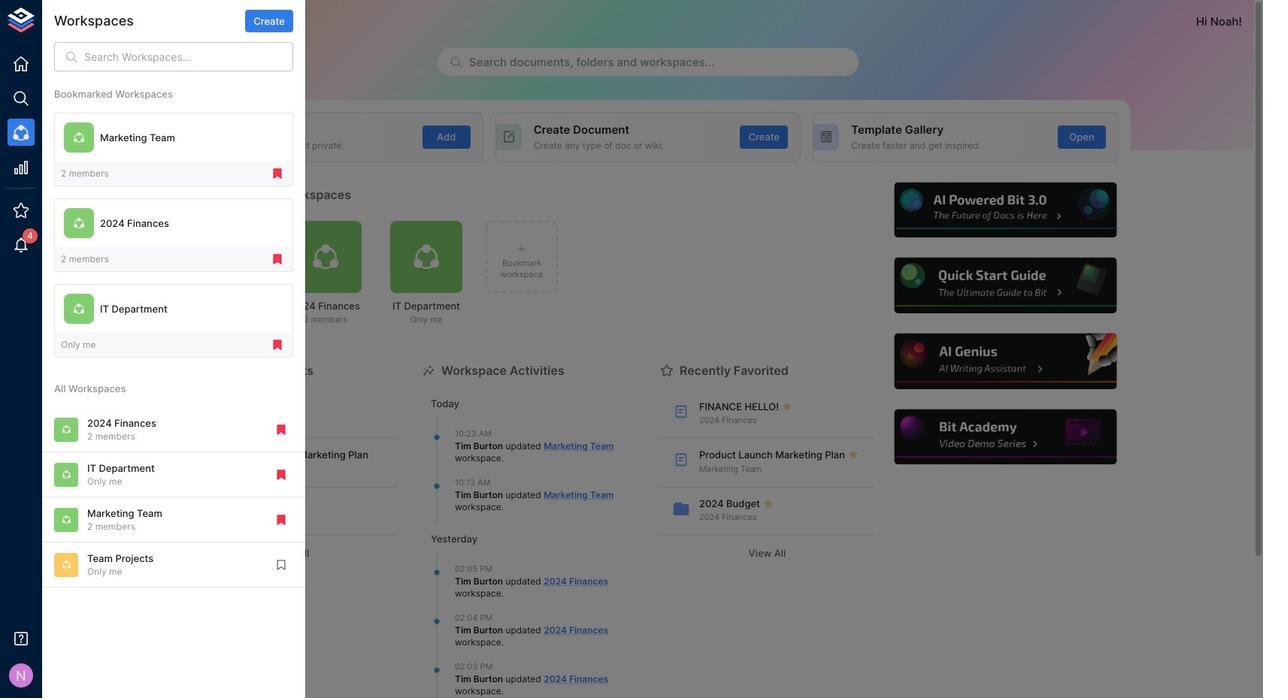 Task type: describe. For each thing, give the bounding box(es) containing it.
2 help image from the top
[[893, 256, 1119, 316]]

0 vertical spatial remove bookmark image
[[271, 253, 284, 266]]

Search Workspaces... text field
[[84, 42, 293, 72]]

bookmark image
[[275, 559, 288, 572]]



Task type: vqa. For each thing, say whether or not it's contained in the screenshot.
Remove Bookmark image
yes



Task type: locate. For each thing, give the bounding box(es) containing it.
1 help image from the top
[[893, 180, 1119, 240]]

1 vertical spatial remove bookmark image
[[275, 468, 288, 482]]

help image
[[893, 180, 1119, 240], [893, 256, 1119, 316], [893, 332, 1119, 391], [893, 408, 1119, 467]]

remove bookmark image
[[271, 253, 284, 266], [275, 468, 288, 482]]

3 help image from the top
[[893, 332, 1119, 391]]

4 help image from the top
[[893, 408, 1119, 467]]

remove bookmark image
[[271, 167, 284, 181], [271, 339, 284, 352], [275, 423, 288, 437], [275, 514, 288, 527]]



